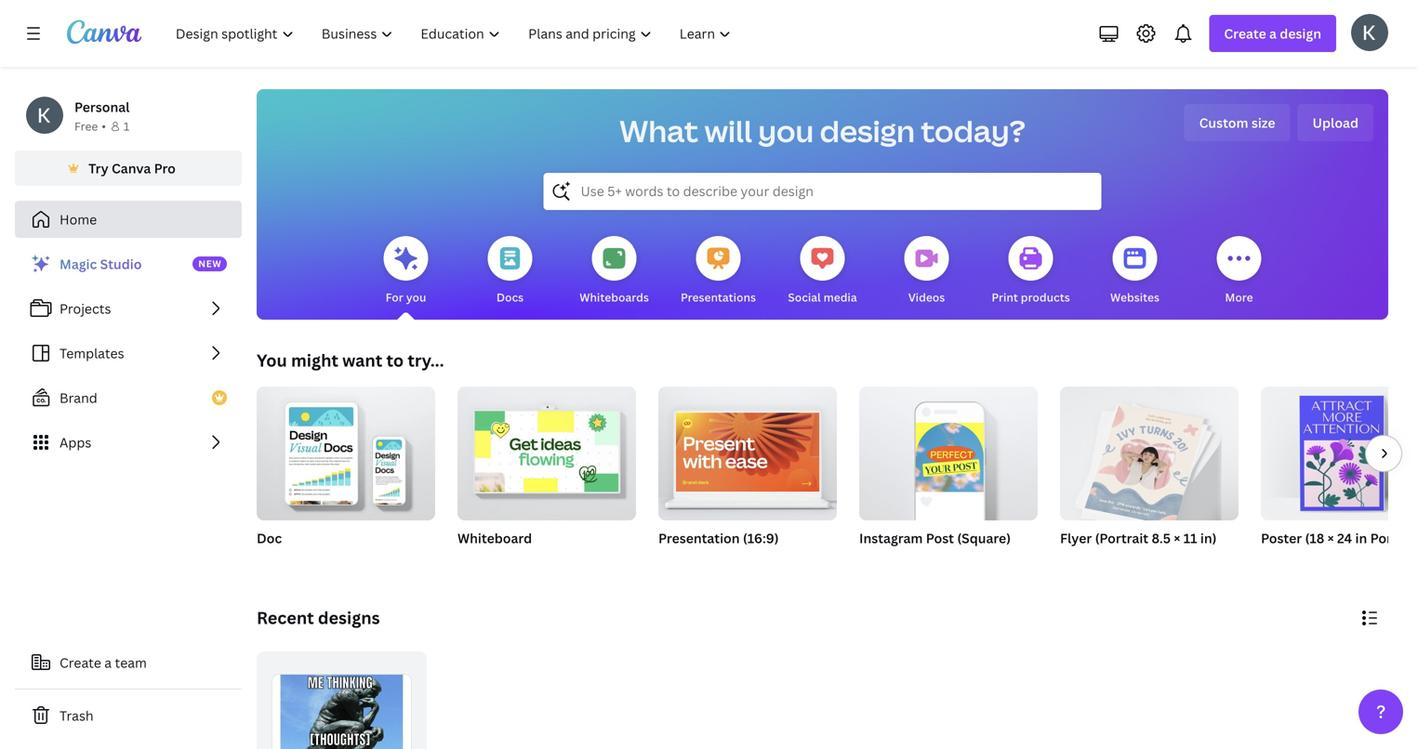 Task type: locate. For each thing, give the bounding box(es) containing it.
design left kendall parks icon
[[1280, 25, 1322, 42]]

1
[[124, 119, 130, 134]]

create inside create a design "dropdown button"
[[1224, 25, 1267, 42]]

flyer (portrait 8.5 × 11 in)
[[1060, 530, 1217, 547]]

group for flyer (portrait 8.5 × 11 in)
[[1060, 379, 1239, 527]]

create up "custom size"
[[1224, 25, 1267, 42]]

1 vertical spatial design
[[820, 111, 915, 151]]

presentation (16:9) group
[[659, 379, 837, 571]]

a left 'team'
[[104, 654, 112, 672]]

media
[[824, 290, 857, 305]]

pro
[[154, 160, 176, 177]]

presentation (16:9)
[[659, 530, 779, 547]]

group for presentation (16:9)
[[659, 379, 837, 521]]

1 horizontal spatial you
[[758, 111, 814, 151]]

8.5
[[1152, 530, 1171, 547]]

a
[[1270, 25, 1277, 42], [104, 654, 112, 672]]

× left "11"
[[1174, 530, 1181, 547]]

free •
[[74, 119, 106, 134]]

will
[[705, 111, 752, 151]]

free
[[74, 119, 98, 134]]

doc group
[[257, 379, 435, 571]]

videos
[[909, 290, 945, 305]]

1 vertical spatial a
[[104, 654, 112, 672]]

templates
[[60, 345, 124, 362]]

trash link
[[15, 698, 242, 735]]

create left 'team'
[[60, 654, 101, 672]]

custom size button
[[1185, 104, 1291, 141]]

you inside button
[[406, 290, 426, 305]]

custom
[[1200, 114, 1249, 132]]

what
[[620, 111, 699, 151]]

create
[[1224, 25, 1267, 42], [60, 654, 101, 672]]

(16:9)
[[743, 530, 779, 547]]

group for whiteboard
[[458, 379, 636, 521]]

flyer
[[1060, 530, 1092, 547]]

social media
[[788, 290, 857, 305]]

a up size
[[1270, 25, 1277, 42]]

a inside button
[[104, 654, 112, 672]]

(18
[[1305, 530, 1325, 547]]

a inside "dropdown button"
[[1270, 25, 1277, 42]]

want
[[342, 349, 382, 372]]

create a team button
[[15, 645, 242, 682]]

poster (18 × 24 in portrait) group
[[1261, 387, 1418, 571]]

0 vertical spatial create
[[1224, 25, 1267, 42]]

(square)
[[957, 530, 1011, 547]]

×
[[1174, 530, 1181, 547], [1328, 530, 1334, 547]]

in
[[1356, 530, 1368, 547]]

Search search field
[[581, 174, 1065, 209]]

0 horizontal spatial you
[[406, 290, 426, 305]]

design up "search" search field
[[820, 111, 915, 151]]

1 vertical spatial create
[[60, 654, 101, 672]]

in)
[[1201, 530, 1217, 547]]

print
[[992, 290, 1018, 305]]

what will you design today?
[[620, 111, 1026, 151]]

size
[[1252, 114, 1276, 132]]

group
[[257, 379, 435, 521], [458, 379, 636, 521], [659, 379, 837, 521], [859, 379, 1038, 521], [1060, 379, 1239, 527], [1261, 387, 1418, 521]]

poster (18 × 24 in portrait
[[1261, 530, 1418, 547]]

you right will
[[758, 111, 814, 151]]

for you button
[[384, 223, 428, 320]]

flyer (portrait 8.5 × 11 in) group
[[1060, 379, 1239, 571]]

projects
[[60, 300, 111, 318]]

create for create a design
[[1224, 25, 1267, 42]]

create for create a team
[[60, 654, 101, 672]]

websites button
[[1111, 223, 1160, 320]]

2 × from the left
[[1328, 530, 1334, 547]]

0 vertical spatial a
[[1270, 25, 1277, 42]]

to
[[386, 349, 404, 372]]

0 horizontal spatial create
[[60, 654, 101, 672]]

more
[[1225, 290, 1254, 305]]

new
[[198, 258, 222, 270]]

0 vertical spatial you
[[758, 111, 814, 151]]

presentation
[[659, 530, 740, 547]]

None search field
[[544, 173, 1102, 210]]

apps
[[60, 434, 91, 452]]

home link
[[15, 201, 242, 238]]

create inside create a team button
[[60, 654, 101, 672]]

× left 24
[[1328, 530, 1334, 547]]

today?
[[921, 111, 1026, 151]]

0 horizontal spatial a
[[104, 654, 112, 672]]

group for instagram post (square)
[[859, 379, 1038, 521]]

personal
[[74, 98, 130, 116]]

create a design button
[[1210, 15, 1337, 52]]

0 vertical spatial design
[[1280, 25, 1322, 42]]

you
[[758, 111, 814, 151], [406, 290, 426, 305]]

1 horizontal spatial a
[[1270, 25, 1277, 42]]

you right for
[[406, 290, 426, 305]]

1 horizontal spatial create
[[1224, 25, 1267, 42]]

list containing magic studio
[[15, 246, 242, 461]]

might
[[291, 349, 338, 372]]

1 horizontal spatial design
[[1280, 25, 1322, 42]]

1 × from the left
[[1174, 530, 1181, 547]]

1 vertical spatial you
[[406, 290, 426, 305]]

products
[[1021, 290, 1070, 305]]

1 horizontal spatial ×
[[1328, 530, 1334, 547]]

you
[[257, 349, 287, 372]]

0 horizontal spatial ×
[[1174, 530, 1181, 547]]

presentations
[[681, 290, 756, 305]]

upload
[[1313, 114, 1359, 132]]

instagram post (square)
[[859, 530, 1011, 547]]

videos button
[[905, 223, 949, 320]]

list
[[15, 246, 242, 461]]

recent designs
[[257, 607, 380, 630]]

design
[[1280, 25, 1322, 42], [820, 111, 915, 151]]

trash
[[60, 707, 94, 725]]



Task type: describe. For each thing, give the bounding box(es) containing it.
whiteboard
[[458, 530, 532, 547]]

top level navigation element
[[164, 15, 747, 52]]

canva
[[112, 160, 151, 177]]

create a design
[[1224, 25, 1322, 42]]

a for design
[[1270, 25, 1277, 42]]

•
[[102, 119, 106, 134]]

recent
[[257, 607, 314, 630]]

upload button
[[1298, 104, 1374, 141]]

whiteboards button
[[580, 223, 649, 320]]

more button
[[1217, 223, 1262, 320]]

11
[[1184, 530, 1198, 547]]

try canva pro button
[[15, 151, 242, 186]]

studio
[[100, 255, 142, 273]]

magic studio
[[60, 255, 142, 273]]

poster
[[1261, 530, 1302, 547]]

for
[[386, 290, 404, 305]]

you might want to try...
[[257, 349, 444, 372]]

magic
[[60, 255, 97, 273]]

docs
[[497, 290, 524, 305]]

doc
[[257, 530, 282, 547]]

social media button
[[788, 223, 857, 320]]

whiteboard group
[[458, 379, 636, 571]]

portrait
[[1371, 530, 1418, 547]]

social
[[788, 290, 821, 305]]

0 horizontal spatial design
[[820, 111, 915, 151]]

try...
[[408, 349, 444, 372]]

projects link
[[15, 290, 242, 327]]

docs button
[[488, 223, 532, 320]]

templates link
[[15, 335, 242, 372]]

home
[[60, 211, 97, 228]]

post
[[926, 530, 954, 547]]

custom size
[[1200, 114, 1276, 132]]

(portrait
[[1095, 530, 1149, 547]]

group for poster (18 × 24 in portrait
[[1261, 387, 1418, 521]]

apps link
[[15, 424, 242, 461]]

brand link
[[15, 379, 242, 417]]

group for doc
[[257, 379, 435, 521]]

instagram
[[859, 530, 923, 547]]

instagram post (square) group
[[859, 379, 1038, 571]]

presentations button
[[681, 223, 756, 320]]

try
[[88, 160, 108, 177]]

team
[[115, 654, 147, 672]]

kendall parks image
[[1351, 14, 1389, 51]]

a for team
[[104, 654, 112, 672]]

print products button
[[992, 223, 1070, 320]]

brand
[[60, 389, 97, 407]]

for you
[[386, 290, 426, 305]]

whiteboards
[[580, 290, 649, 305]]

24
[[1338, 530, 1353, 547]]

designs
[[318, 607, 380, 630]]

print products
[[992, 290, 1070, 305]]

websites
[[1111, 290, 1160, 305]]

try canva pro
[[88, 160, 176, 177]]

design inside "dropdown button"
[[1280, 25, 1322, 42]]

create a team
[[60, 654, 147, 672]]



Task type: vqa. For each thing, say whether or not it's contained in the screenshot.
left Create
yes



